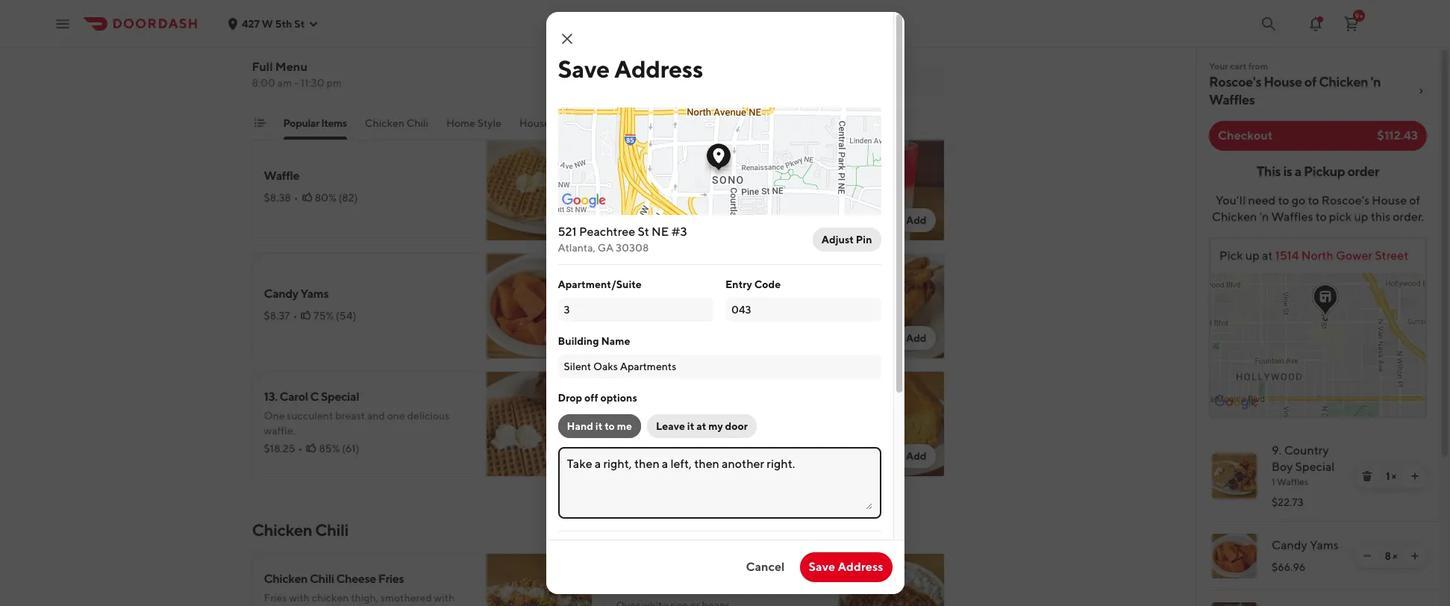 Task type: describe. For each thing, give the bounding box(es) containing it.
1 vertical spatial fries
[[264, 592, 287, 604]]

#3
[[672, 225, 687, 239]]

am
[[278, 77, 292, 89]]

79% (101)
[[673, 74, 718, 86]]

me
[[617, 420, 632, 432]]

$5.09
[[616, 310, 645, 322]]

waffle image
[[487, 135, 593, 241]]

pm
[[327, 77, 342, 89]]

bread
[[645, 405, 676, 419]]

my
[[709, 420, 723, 432]]

0 horizontal spatial save address
[[558, 55, 703, 83]]

0 horizontal spatial chicken chili
[[252, 520, 349, 540]]

• for $5.39 •
[[647, 428, 651, 440]]

leave
[[656, 420, 685, 432]]

wings
[[294, 49, 321, 60]]

it for at
[[688, 420, 695, 432]]

gower
[[1337, 249, 1373, 263]]

12 items, open order cart image
[[1343, 15, 1361, 32]]

0 vertical spatial 9. country boy special image
[[487, 17, 593, 123]]

beverages button
[[654, 116, 704, 140]]

condiments
[[749, 117, 807, 129]]

remove item from cart image
[[1362, 470, 1374, 482]]

punch.
[[711, 181, 744, 193]]

waffles for 9.
[[1278, 476, 1309, 488]]

of up (101)
[[708, 56, 718, 68]]

0 vertical spatial st
[[294, 18, 305, 29]]

cheese
[[336, 572, 376, 586]]

house inside roscoe's house of chicken 'n waffles
[[1265, 74, 1303, 90]]

extra
[[722, 117, 747, 129]]

you'll need to go to roscoe's house of chicken 'n waffles to pick up this order.
[[1213, 193, 1425, 224]]

you'll
[[1216, 193, 1246, 208]]

0 horizontal spatial candy yams
[[264, 287, 329, 301]]

chicken inside chicken chili cheese fries fries with chicken thigh, smothered with
[[264, 572, 308, 586]]

$22.73 •
[[264, 81, 303, 93]]

Building Name text field
[[564, 359, 876, 374]]

house inside 'you'll need to go to roscoe's house of chicken 'n waffles to pick up this order.'
[[1373, 193, 1408, 208]]

waffle
[[264, 169, 300, 183]]

pick up at 1514 north gower street
[[1220, 249, 1409, 263]]

1 vertical spatial or
[[324, 63, 334, 75]]

house combos button
[[520, 116, 592, 140]]

adjust
[[822, 234, 854, 246]]

this
[[1372, 210, 1391, 224]]

76% (96)
[[320, 81, 361, 93]]

address inside save address button
[[838, 560, 884, 574]]

succulent
[[287, 410, 333, 422]]

full menu 8:00 am - 11:30 pm
[[252, 60, 342, 89]]

chili inside chicken chili cheese fries fries with chicken thigh, smothered with
[[310, 572, 334, 586]]

cancel button
[[737, 553, 794, 582]]

427 w 5th st
[[242, 18, 305, 29]]

1 horizontal spatial fries
[[378, 572, 404, 586]]

chicken inside button
[[365, 117, 405, 129]]

(54) for wing
[[692, 310, 712, 322]]

427 w 5th st button
[[227, 18, 320, 29]]

house inside house combos "button"
[[520, 117, 550, 129]]

entry
[[726, 279, 753, 290]]

go
[[1292, 193, 1306, 208]]

waffle.
[[264, 425, 296, 437]]

Apartment/Suite text field
[[564, 302, 708, 317]]

open menu image
[[54, 15, 72, 32]]

0 horizontal spatial yams
[[301, 287, 329, 301]]

add button for 9. country boy special
[[545, 90, 584, 114]]

waffles for roscoe's
[[1210, 92, 1256, 108]]

$22.73 for $22.73
[[1272, 497, 1304, 509]]

one inside 13. carol c special one succulent breast and one delicious waffle.
[[264, 410, 285, 422]]

1 horizontal spatial a
[[1295, 164, 1302, 179]]

comes
[[616, 56, 650, 68]]

× for 9. country boy special
[[1392, 470, 1397, 482]]

427
[[242, 18, 260, 29]]

chili inside button
[[407, 117, 429, 129]]

0 vertical spatial address
[[615, 55, 703, 83]]

chicken.
[[720, 56, 760, 68]]

1. scoe's 1/4 chicken prepared in southern style image
[[487, 0, 593, 5]]

beverages
[[654, 117, 704, 129]]

roscoe's house of chicken 'n waffles
[[1210, 74, 1382, 108]]

$6.88
[[616, 199, 644, 211]]

add button for 13. carol c special
[[545, 444, 584, 468]]

$18.25 •
[[264, 443, 303, 455]]

$22.70
[[616, 74, 650, 86]]

$6.88 •
[[616, 199, 651, 211]]

70%
[[668, 199, 689, 211]]

(54) for yams
[[336, 310, 356, 322]]

save address dialog
[[510, 0, 905, 606]]

9. for 9. country boy special 1 waffles
[[1272, 444, 1283, 458]]

76%
[[320, 81, 339, 93]]

this is a pickup order
[[1257, 164, 1380, 179]]

special for 13. carol c special one succulent breast and one delicious waffle.
[[321, 390, 359, 404]]

add for 9. country boy special
[[554, 96, 575, 108]]

order
[[1348, 164, 1380, 179]]

popular items
[[283, 117, 347, 129]]

• for $22.73 •
[[299, 81, 303, 93]]

1514 north gower street link
[[1274, 249, 1409, 263]]

1 horizontal spatial powered by google image
[[1215, 395, 1259, 410]]

chicken chili cheese fries image
[[487, 553, 593, 606]]

sunset
[[616, 161, 653, 175]]

add for 13. carol c special
[[554, 450, 575, 462]]

$5.09 •
[[616, 310, 653, 322]]

home style
[[447, 117, 502, 129]]

roscoe's house of chicken 'n waffles link
[[1210, 73, 1428, 109]]

9. for 9. country boy special three wings and a choice of two waffles or potato salad or french fries
[[264, 28, 274, 43]]

0 horizontal spatial up
[[1246, 249, 1260, 263]]

$66.96
[[1272, 562, 1306, 574]]

chili left over
[[704, 579, 728, 594]]

0 horizontal spatial save
[[558, 55, 610, 83]]

corn bread
[[616, 405, 676, 419]]

11:30
[[301, 77, 325, 89]]

83% (54)
[[669, 310, 712, 322]]

your
[[1210, 60, 1229, 72]]

hand it to me
[[567, 420, 632, 432]]

map region for the powered by google image inside save address dialog
[[510, 0, 892, 330]]

door
[[726, 420, 748, 432]]

• for $18.25 •
[[298, 443, 303, 455]]

1 ×
[[1387, 470, 1397, 482]]

north
[[1302, 249, 1334, 263]]

70% (47)
[[668, 199, 709, 211]]

corn bread image
[[839, 371, 945, 477]]

0 horizontal spatial with
[[289, 592, 310, 604]]

c
[[310, 390, 319, 404]]

(96)
[[341, 81, 361, 93]]

bowl of chicken chili over white rice or beans
[[616, 579, 862, 594]]

drop
[[558, 392, 583, 404]]

82% (51)
[[668, 428, 708, 440]]

beans
[[829, 579, 862, 594]]

$22.73 for $22.73 •
[[264, 81, 296, 93]]

chicken inside 'you'll need to go to roscoe's house of chicken 'n waffles to pick up this order.'
[[1213, 210, 1258, 224]]

special for 9. country boy special three wings and a choice of two waffles or potato salad or french fries
[[344, 28, 382, 43]]

1 horizontal spatial 1
[[1387, 470, 1391, 482]]

sides
[[610, 117, 636, 129]]

atlanta,
[[558, 242, 596, 254]]

save address button
[[800, 553, 893, 582]]

is
[[1284, 164, 1293, 179]]

street
[[1376, 249, 1409, 263]]

it for to
[[596, 420, 603, 432]]

Entry Code text field
[[732, 302, 876, 317]]

save address inside button
[[809, 560, 884, 574]]

1514
[[1276, 249, 1300, 263]]

8
[[1386, 550, 1392, 562]]

$8.37
[[264, 310, 290, 322]]

special for 9. country boy special 1 waffles
[[1296, 460, 1336, 474]]

waffles inside 'you'll need to go to roscoe's house of chicken 'n waffles to pick up this order.'
[[1272, 210, 1314, 224]]

roscoe's inside 'you'll need to go to roscoe's house of chicken 'n waffles to pick up this order.'
[[1322, 193, 1370, 208]]

80% (82)
[[315, 192, 358, 204]]

add button for one wing
[[898, 326, 936, 350]]

bowl
[[616, 579, 643, 594]]

need
[[1249, 193, 1276, 208]]

(101)
[[695, 74, 718, 86]]



Task type: locate. For each thing, give the bounding box(es) containing it.
2 it from the left
[[688, 420, 695, 432]]

house up this
[[1373, 193, 1408, 208]]

cancel
[[746, 560, 785, 574]]

menu
[[275, 60, 308, 74]]

special left the "remove item from cart" icon
[[1296, 460, 1336, 474]]

choice up "79% (101)"
[[675, 56, 706, 68]]

special inside 9. country boy special 1 waffles
[[1296, 460, 1336, 474]]

to inside hand it to me button
[[605, 420, 615, 432]]

-
[[294, 77, 299, 89]]

of inside 9. country boy special three wings and a choice of two waffles or potato salad or french fries
[[384, 49, 394, 60]]

1 horizontal spatial and
[[367, 410, 385, 422]]

1 (54) from the left
[[336, 310, 356, 322]]

1 horizontal spatial $22.73
[[1272, 497, 1304, 509]]

delicious
[[407, 410, 450, 422]]

1 vertical spatial ×
[[1394, 550, 1398, 562]]

0 horizontal spatial roscoe's
[[1210, 74, 1262, 90]]

79%
[[673, 74, 693, 86]]

to left go
[[1279, 193, 1290, 208]]

chicken chili up chicken
[[252, 520, 349, 540]]

1 vertical spatial at
[[697, 420, 707, 432]]

1 vertical spatial candy
[[1272, 538, 1308, 553]]

1 horizontal spatial house
[[1265, 74, 1303, 90]]

5th
[[275, 18, 292, 29]]

8:00
[[252, 77, 276, 89]]

boy inside 9. country boy special 1 waffles
[[1272, 460, 1294, 474]]

add for one wing
[[906, 332, 927, 344]]

off
[[585, 392, 599, 404]]

candy yams image
[[487, 253, 593, 359], [1213, 534, 1258, 579]]

1 horizontal spatial chicken chili
[[365, 117, 429, 129]]

at for 1514
[[1263, 249, 1274, 263]]

1 vertical spatial roscoe's
[[1322, 193, 1370, 208]]

0 vertical spatial fries
[[378, 572, 404, 586]]

adjust pin button
[[813, 228, 882, 252]]

0 vertical spatial waffles
[[1210, 92, 1256, 108]]

a inside 9. country boy special three wings and a choice of two waffles or potato salad or french fries
[[343, 49, 348, 60]]

add one to cart image right 8 × on the bottom of page
[[1410, 550, 1422, 562]]

0 vertical spatial or
[[452, 49, 461, 60]]

• for $5.09 •
[[648, 310, 653, 322]]

0 horizontal spatial it
[[596, 420, 603, 432]]

$8.38 •
[[264, 192, 298, 204]]

yams up 75% in the left bottom of the page
[[301, 287, 329, 301]]

of down notification bell image
[[1305, 74, 1317, 90]]

1 vertical spatial $22.73
[[1272, 497, 1304, 509]]

0 vertical spatial boy
[[321, 28, 342, 43]]

save
[[558, 55, 610, 83], [809, 560, 836, 574]]

save up rice
[[809, 560, 836, 574]]

9. country boy special image down 1. scoe's 1/4 chicken prepared in southern style image
[[487, 17, 593, 123]]

add one to cart image for 9. country boy special
[[1410, 470, 1422, 482]]

13. carol c special one succulent breast and one delicious waffle.
[[264, 390, 450, 437]]

1 horizontal spatial one
[[616, 287, 640, 301]]

1 horizontal spatial 'n
[[1371, 74, 1382, 90]]

1 horizontal spatial save
[[809, 560, 836, 574]]

• for $8.37 •
[[293, 310, 297, 322]]

0 horizontal spatial address
[[615, 55, 703, 83]]

0 vertical spatial ×
[[1392, 470, 1397, 482]]

1 horizontal spatial candy yams
[[1272, 538, 1339, 553]]

items
[[321, 117, 347, 129]]

roscoe's
[[1210, 74, 1262, 90], [1322, 193, 1370, 208]]

boy
[[321, 28, 342, 43], [1272, 460, 1294, 474]]

and inside sunset lemonade and fruit punch.
[[669, 181, 687, 193]]

bowl of chicken chili over white rice or beans image
[[839, 553, 945, 606]]

remove one from cart image
[[1362, 550, 1374, 562]]

×
[[1392, 470, 1397, 482], [1394, 550, 1398, 562]]

0 vertical spatial at
[[1263, 249, 1274, 263]]

2 vertical spatial or
[[816, 579, 827, 594]]

0 vertical spatial powered by google image
[[562, 193, 606, 208]]

chicken chili down fries at the left top
[[365, 117, 429, 129]]

9. inside 9. country boy special 1 waffles
[[1272, 444, 1283, 458]]

0 horizontal spatial map region
[[510, 0, 892, 330]]

1 vertical spatial special
[[321, 390, 359, 404]]

special up breast
[[321, 390, 359, 404]]

waffles inside roscoe's house of chicken 'n waffles
[[1210, 92, 1256, 108]]

breast
[[335, 410, 365, 422]]

and up the 70%
[[669, 181, 687, 193]]

add one to cart image right 1 ×
[[1410, 470, 1422, 482]]

Item Search search field
[[730, 70, 933, 87]]

chili up cheese
[[315, 520, 349, 540]]

one wing image
[[839, 253, 945, 359]]

powered by google image
[[562, 193, 606, 208], [1215, 395, 1259, 410]]

add for waffle
[[554, 214, 575, 226]]

add for sunset
[[906, 214, 927, 226]]

special up "french"
[[344, 28, 382, 43]]

$22.73 down potato
[[264, 81, 296, 93]]

boy for 9. country boy special 1 waffles
[[1272, 460, 1294, 474]]

add
[[554, 96, 575, 108], [906, 96, 927, 108], [554, 214, 575, 226], [906, 214, 927, 226], [554, 332, 575, 344], [906, 332, 927, 344], [554, 450, 575, 462], [906, 450, 927, 462]]

and right wings
[[323, 49, 341, 60]]

map region
[[510, 0, 892, 330], [1130, 226, 1451, 417]]

2 horizontal spatial and
[[669, 181, 687, 193]]

choice up "french"
[[350, 49, 382, 60]]

'n inside 'you'll need to go to roscoe's house of chicken 'n waffles to pick up this order.'
[[1260, 210, 1270, 224]]

sunset lemonade and fruit punch.
[[616, 161, 744, 193]]

1 add one to cart image from the top
[[1410, 470, 1422, 482]]

0 horizontal spatial powered by google image
[[562, 193, 606, 208]]

1 vertical spatial save address
[[809, 560, 884, 574]]

9. country boy special three wings and a choice of two waffles or potato salad or french fries
[[264, 28, 461, 75]]

up left this
[[1355, 210, 1369, 224]]

save inside button
[[809, 560, 836, 574]]

9. country boy special image left 9. country boy special 1 waffles
[[1213, 454, 1258, 499]]

0 vertical spatial 'n
[[1371, 74, 1382, 90]]

0 vertical spatial candy yams image
[[487, 253, 593, 359]]

boy for 9. country boy special three wings and a choice of two waffles or potato salad or french fries
[[321, 28, 342, 43]]

0 horizontal spatial house
[[520, 117, 550, 129]]

of left two
[[384, 49, 394, 60]]

(54) right 75% in the left bottom of the page
[[336, 310, 356, 322]]

1 vertical spatial powered by google image
[[1215, 395, 1259, 410]]

add for candy yams
[[554, 332, 575, 344]]

$8.37 •
[[264, 310, 297, 322]]

× right 8 at the bottom of the page
[[1394, 550, 1398, 562]]

0 vertical spatial save address
[[558, 55, 703, 83]]

1 horizontal spatial candy yams image
[[1213, 534, 1258, 579]]

sunset image
[[839, 135, 945, 241]]

(54)
[[336, 310, 356, 322], [692, 310, 712, 322]]

a up "french"
[[343, 49, 348, 60]]

checkout
[[1219, 128, 1274, 143]]

candy yams inside list
[[1272, 538, 1339, 553]]

0 vertical spatial roscoe's
[[1210, 74, 1262, 90]]

name
[[601, 335, 631, 347]]

over
[[730, 579, 753, 594]]

special inside 13. carol c special one succulent breast and one delicious waffle.
[[321, 390, 359, 404]]

to left me
[[605, 420, 615, 432]]

save down close save address icon
[[558, 55, 610, 83]]

building
[[558, 335, 599, 347]]

521 peachtree st ne #3 atlanta, ga 30308
[[558, 225, 687, 254]]

mac & cheese image
[[839, 0, 945, 5]]

thigh,
[[351, 592, 379, 604]]

chicken inside roscoe's house of chicken 'n waffles
[[1320, 74, 1369, 90]]

1 horizontal spatial map region
[[1130, 226, 1451, 417]]

country for 9. country boy special three wings and a choice of two waffles or potato salad or french fries
[[276, 28, 319, 43]]

1 vertical spatial yams
[[1311, 538, 1339, 553]]

add button for candy yams
[[545, 326, 584, 350]]

candy yams up $8.37 •
[[264, 287, 329, 301]]

one up apartment/suite text field
[[616, 287, 640, 301]]

'n up $112.43
[[1371, 74, 1382, 90]]

2 horizontal spatial with
[[652, 56, 673, 68]]

or right waffles
[[452, 49, 461, 60]]

to left pick
[[1316, 210, 1327, 224]]

save address up sides
[[558, 55, 703, 83]]

1 vertical spatial house
[[520, 117, 550, 129]]

add for corn bread
[[906, 450, 927, 462]]

and left one
[[367, 410, 385, 422]]

three
[[264, 49, 291, 60]]

• right $6.88
[[647, 199, 651, 211]]

1 vertical spatial 'n
[[1260, 210, 1270, 224]]

candy up $8.37 •
[[264, 287, 298, 301]]

or right rice
[[816, 579, 827, 594]]

• for $8.38 •
[[294, 192, 298, 204]]

9.
[[264, 28, 274, 43], [1272, 444, 1283, 458]]

pin
[[856, 234, 873, 246]]

• right $18.25
[[298, 443, 303, 455]]

up inside 'you'll need to go to roscoe's house of chicken 'n waffles to pick up this order.'
[[1355, 210, 1369, 224]]

of inside roscoe's house of chicken 'n waffles
[[1305, 74, 1317, 90]]

of
[[384, 49, 394, 60], [708, 56, 718, 68], [1305, 74, 1317, 90], [1410, 193, 1421, 208], [645, 579, 656, 594]]

0 vertical spatial candy
[[264, 287, 298, 301]]

one
[[387, 410, 405, 422]]

• right $8.37
[[293, 310, 297, 322]]

one up waffle.
[[264, 410, 285, 422]]

1 horizontal spatial save address
[[809, 560, 884, 574]]

• right "$5.09"
[[648, 310, 653, 322]]

• for $22.70 •
[[653, 74, 657, 86]]

1 inside 9. country boy special 1 waffles
[[1272, 476, 1276, 488]]

country for 9. country boy special 1 waffles
[[1285, 444, 1330, 458]]

0 horizontal spatial candy
[[264, 287, 298, 301]]

9. country boy special image inside list
[[1213, 454, 1258, 499]]

with right "smothered"
[[434, 592, 455, 604]]

0 horizontal spatial country
[[276, 28, 319, 43]]

$22.70 •
[[616, 74, 657, 86]]

1 vertical spatial add one to cart image
[[1410, 550, 1422, 562]]

1 horizontal spatial 9. country boy special image
[[1213, 454, 1258, 499]]

$8.38
[[264, 192, 291, 204]]

$22.73
[[264, 81, 296, 93], [1272, 497, 1304, 509]]

1 horizontal spatial choice
[[675, 56, 706, 68]]

0 horizontal spatial (54)
[[336, 310, 356, 322]]

special inside 9. country boy special three wings and a choice of two waffles or potato salad or french fries
[[344, 28, 382, 43]]

to
[[1279, 193, 1290, 208], [1309, 193, 1320, 208], [1316, 210, 1327, 224], [605, 420, 615, 432]]

• right $8.38
[[294, 192, 298, 204]]

and inside 13. carol c special one succulent breast and one delicious waffle.
[[367, 410, 385, 422]]

0 vertical spatial special
[[344, 28, 382, 43]]

fries up "smothered"
[[378, 572, 404, 586]]

pickup
[[1305, 164, 1346, 179]]

chili left 'home'
[[407, 117, 429, 129]]

1 horizontal spatial 9.
[[1272, 444, 1283, 458]]

lemonade
[[616, 181, 667, 193]]

0 horizontal spatial boy
[[321, 28, 342, 43]]

roscoe's inside roscoe's house of chicken 'n waffles
[[1210, 74, 1262, 90]]

1
[[1387, 470, 1391, 482], [1272, 476, 1276, 488]]

(54) right 83%
[[692, 310, 712, 322]]

waffles inside 9. country boy special 1 waffles
[[1278, 476, 1309, 488]]

1 vertical spatial candy yams
[[1272, 538, 1339, 553]]

candy yams image for 75% (54)
[[487, 253, 593, 359]]

fruit
[[689, 181, 709, 193]]

one
[[616, 287, 640, 301], [264, 410, 285, 422]]

0 vertical spatial chicken chili
[[365, 117, 429, 129]]

at left 1514
[[1263, 249, 1274, 263]]

0 vertical spatial and
[[323, 49, 341, 60]]

0 vertical spatial $22.73
[[264, 81, 296, 93]]

fries left chicken
[[264, 592, 287, 604]]

9. inside 9. country boy special three wings and a choice of two waffles or potato salad or french fries
[[264, 28, 274, 43]]

of up order.
[[1410, 193, 1421, 208]]

pick
[[1330, 210, 1353, 224]]

2 horizontal spatial house
[[1373, 193, 1408, 208]]

house left combos
[[520, 117, 550, 129]]

add button
[[545, 90, 584, 114], [898, 90, 936, 114], [545, 208, 584, 232], [898, 208, 936, 232], [545, 326, 584, 350], [898, 326, 936, 350], [545, 444, 584, 468], [898, 444, 936, 468]]

0 vertical spatial house
[[1265, 74, 1303, 90]]

at left my
[[697, 420, 707, 432]]

$22.73 down 9. country boy special 1 waffles
[[1272, 497, 1304, 509]]

× right the "remove item from cart" icon
[[1392, 470, 1397, 482]]

up right the pick
[[1246, 249, 1260, 263]]

0 horizontal spatial fries
[[264, 592, 287, 604]]

close save address image
[[558, 30, 576, 48]]

• right $22.70
[[653, 74, 657, 86]]

roscoe's down cart
[[1210, 74, 1262, 90]]

map region inside save address dialog
[[510, 0, 892, 330]]

add one to cart image for candy yams
[[1410, 550, 1422, 562]]

2 horizontal spatial or
[[816, 579, 827, 594]]

list containing 9. country boy special
[[1198, 430, 1440, 606]]

building name
[[558, 335, 631, 347]]

'n down need
[[1260, 210, 1270, 224]]

0 vertical spatial yams
[[301, 287, 329, 301]]

• for $6.88 •
[[647, 199, 651, 211]]

and inside 9. country boy special three wings and a choice of two waffles or potato salad or french fries
[[323, 49, 341, 60]]

1 horizontal spatial or
[[452, 49, 461, 60]]

1 horizontal spatial at
[[1263, 249, 1274, 263]]

1 vertical spatial chicken chili
[[252, 520, 349, 540]]

chili up chicken
[[310, 572, 334, 586]]

75% (54)
[[314, 310, 356, 322]]

at inside button
[[697, 420, 707, 432]]

choice inside 9. country boy special three wings and a choice of two waffles or potato salad or french fries
[[350, 49, 382, 60]]

yams left remove one from cart "icon"
[[1311, 538, 1339, 553]]

candy up $66.96
[[1272, 538, 1308, 553]]

leave it at my door
[[656, 420, 748, 432]]

30308
[[616, 242, 649, 254]]

80%
[[315, 192, 337, 204]]

9. country boy special 1 waffles
[[1272, 444, 1336, 488]]

hand
[[567, 420, 594, 432]]

to right go
[[1309, 193, 1320, 208]]

map region for the rightmost the powered by google image
[[1130, 226, 1451, 417]]

add one to cart image
[[1410, 470, 1422, 482], [1410, 550, 1422, 562]]

1 horizontal spatial yams
[[1311, 538, 1339, 553]]

0 horizontal spatial one
[[264, 410, 285, 422]]

13. carol c special image
[[487, 371, 593, 477]]

1 horizontal spatial up
[[1355, 210, 1369, 224]]

1 it from the left
[[596, 420, 603, 432]]

st right '5th'
[[294, 18, 305, 29]]

rice
[[791, 579, 814, 594]]

from
[[1249, 60, 1269, 72]]

up
[[1355, 210, 1369, 224], [1246, 249, 1260, 263]]

or up the pm
[[324, 63, 334, 75]]

1 vertical spatial up
[[1246, 249, 1260, 263]]

1 vertical spatial candy yams image
[[1213, 534, 1258, 579]]

with left chicken
[[289, 592, 310, 604]]

1 horizontal spatial with
[[434, 592, 455, 604]]

of inside 'you'll need to go to roscoe's house of chicken 'n waffles to pick up this order.'
[[1410, 193, 1421, 208]]

list
[[1198, 430, 1440, 606]]

1 vertical spatial address
[[838, 560, 884, 574]]

75%
[[314, 310, 334, 322]]

1 horizontal spatial roscoe's
[[1322, 193, 1370, 208]]

'n inside roscoe's house of chicken 'n waffles
[[1371, 74, 1382, 90]]

powered by google image inside save address dialog
[[562, 193, 606, 208]]

0 horizontal spatial 1
[[1272, 476, 1276, 488]]

ne
[[652, 225, 669, 239]]

0 vertical spatial one
[[616, 287, 640, 301]]

salad
[[298, 63, 322, 75]]

(82)
[[339, 192, 358, 204]]

entry code
[[726, 279, 781, 290]]

add button for waffle
[[545, 208, 584, 232]]

boy inside 9. country boy special three wings and a choice of two waffles or potato salad or french fries
[[321, 28, 342, 43]]

roscoe's up pick
[[1322, 193, 1370, 208]]

a
[[343, 49, 348, 60], [1295, 164, 1302, 179]]

1 horizontal spatial (54)
[[692, 310, 712, 322]]

'n
[[1371, 74, 1382, 90], [1260, 210, 1270, 224]]

0 vertical spatial up
[[1355, 210, 1369, 224]]

1 vertical spatial a
[[1295, 164, 1302, 179]]

0 vertical spatial candy yams
[[264, 287, 329, 301]]

• right -
[[299, 81, 303, 93]]

country inside 9. country boy special 1 waffles
[[1285, 444, 1330, 458]]

2 (54) from the left
[[692, 310, 712, 322]]

of right bowl
[[645, 579, 656, 594]]

st left ne
[[638, 225, 650, 239]]

sides button
[[610, 116, 636, 140]]

0 vertical spatial save
[[558, 55, 610, 83]]

candy yams up $66.96
[[1272, 538, 1339, 553]]

two
[[396, 49, 414, 60]]

chicken chili
[[365, 117, 429, 129], [252, 520, 349, 540]]

save address up beans
[[809, 560, 884, 574]]

st inside 521 peachtree st ne #3 atlanta, ga 30308
[[638, 225, 650, 239]]

0 horizontal spatial choice
[[350, 49, 382, 60]]

2 vertical spatial house
[[1373, 193, 1408, 208]]

1 horizontal spatial address
[[838, 560, 884, 574]]

85% (61)
[[319, 443, 359, 455]]

• right $5.39
[[647, 428, 651, 440]]

add button for corn bread
[[898, 444, 936, 468]]

0 horizontal spatial candy yams image
[[487, 253, 593, 359]]

× for candy yams
[[1394, 550, 1398, 562]]

one wing
[[616, 287, 671, 301]]

notification bell image
[[1308, 15, 1326, 32]]

1 horizontal spatial it
[[688, 420, 695, 432]]

2 vertical spatial and
[[367, 410, 385, 422]]

e.g. enter on Main St, it's the 4th door on the right text field
[[567, 456, 873, 510]]

0 horizontal spatial and
[[323, 49, 341, 60]]

83%
[[669, 310, 690, 322]]

with
[[652, 56, 673, 68], [289, 592, 310, 604], [434, 592, 455, 604]]

1 vertical spatial 9. country boy special image
[[1213, 454, 1258, 499]]

$5.39
[[616, 428, 644, 440]]

0 vertical spatial a
[[343, 49, 348, 60]]

at for my
[[697, 420, 707, 432]]

candy yams image for 9.
[[1213, 534, 1258, 579]]

house down from
[[1265, 74, 1303, 90]]

•
[[653, 74, 657, 86], [299, 81, 303, 93], [294, 192, 298, 204], [647, 199, 651, 211], [293, 310, 297, 322], [648, 310, 653, 322], [647, 428, 651, 440], [298, 443, 303, 455]]

corn
[[616, 405, 643, 419]]

9. country boy special image
[[487, 17, 593, 123], [1213, 454, 1258, 499]]

0 horizontal spatial at
[[697, 420, 707, 432]]

a right is at the right of the page
[[1295, 164, 1302, 179]]

country inside 9. country boy special three wings and a choice of two waffles or potato salad or french fries
[[276, 28, 319, 43]]

2 add one to cart image from the top
[[1410, 550, 1422, 562]]

with right comes
[[652, 56, 673, 68]]

82%
[[668, 428, 688, 440]]

apartment/suite
[[558, 279, 642, 290]]

add button for sunset
[[898, 208, 936, 232]]

chicken
[[1320, 74, 1369, 90], [365, 117, 405, 129], [1213, 210, 1258, 224], [252, 520, 312, 540], [264, 572, 308, 586], [658, 579, 702, 594]]

1 horizontal spatial candy
[[1272, 538, 1308, 553]]

1 vertical spatial st
[[638, 225, 650, 239]]



Task type: vqa. For each thing, say whether or not it's contained in the screenshot.
Add related to One Wing
yes



